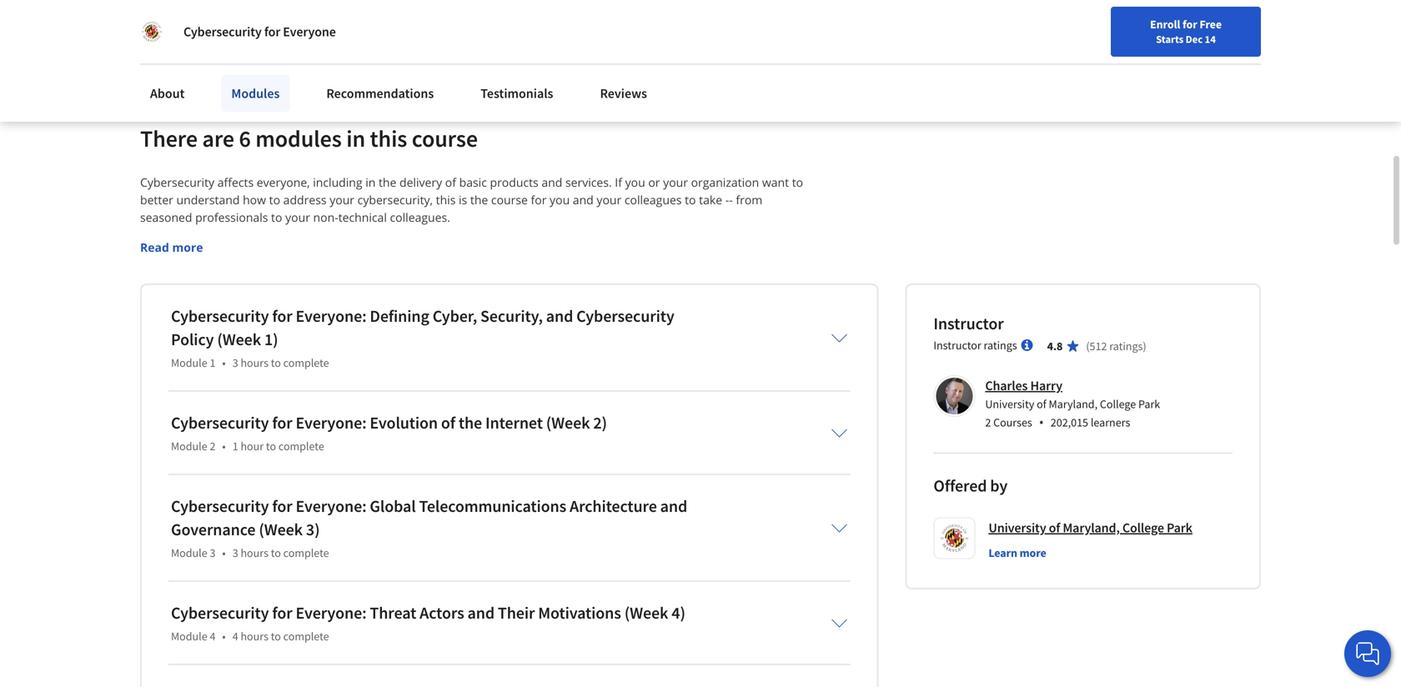 Task type: describe. For each thing, give the bounding box(es) containing it.
charles harry university of maryland, college park 2 courses • 202,015 learners
[[986, 378, 1161, 431]]

modules
[[255, 124, 342, 153]]

cybersecurity for everyone:  defining cyber, security, and cybersecurity policy (week 1) module 1 • 3 hours to complete
[[171, 306, 675, 371]]

from
[[736, 192, 763, 208]]

0 vertical spatial in
[[328, 20, 339, 37]]

and inside cybersecurity for everyone: global telecommunications architecture and governance (week 3) module 3 • 3 hours to complete
[[660, 496, 688, 517]]

more for learn more
[[1020, 546, 1047, 561]]

1 horizontal spatial park
[[1167, 520, 1193, 537]]

reviews
[[600, 85, 647, 102]]

2 inside charles harry university of maryland, college park 2 courses • 202,015 learners
[[986, 415, 991, 430]]

module inside cybersecurity for everyone: evolution of the internet (week 2) module 2 • 1 hour to complete
[[171, 439, 207, 454]]

for inside cybersecurity affects everyone, including in the delivery of basic products and services. if you or your organization want to better understand how to address your cybersecurity, this is the course for you and your colleagues to take -- from seasoned professionals to your non-technical colleagues.
[[531, 192, 547, 208]]

cybersecurity for everyone
[[184, 23, 336, 40]]

6
[[239, 124, 251, 153]]

everyone: for global
[[296, 496, 367, 517]]

to inside cybersecurity for everyone: global telecommunications architecture and governance (week 3) module 3 • 3 hours to complete
[[271, 546, 281, 561]]

module inside cybersecurity for everyone: global telecommunications architecture and governance (week 3) module 3 • 3 hours to complete
[[171, 546, 207, 561]]

the for delivery
[[379, 175, 397, 190]]

social
[[231, 20, 263, 37]]

module inside the cybersecurity for everyone:  defining cyber, security, and cybersecurity policy (week 1) module 1 • 3 hours to complete
[[171, 356, 207, 371]]

and inside cybersecurity for everyone: threat actors and their motivations (week 4) module 4 • 4 hours to complete
[[468, 603, 495, 624]]

take
[[699, 192, 723, 208]]

everyone
[[283, 23, 336, 40]]

for for starts
[[1183, 17, 1198, 32]]

this inside cybersecurity affects everyone, including in the delivery of basic products and services. if you or your organization want to better understand how to address your cybersecurity, this is the course for you and your colleagues to take -- from seasoned professionals to your non-technical colleagues.
[[436, 192, 456, 208]]

( 512 ratings )
[[1086, 339, 1147, 354]]

enroll
[[1150, 17, 1181, 32]]

non-
[[313, 210, 338, 225]]

cybersecurity for everyone: evolution of the internet (week 2) module 2 • 1 hour to complete
[[171, 413, 607, 454]]

of inside charles harry university of maryland, college park 2 courses • 202,015 learners
[[1037, 397, 1047, 412]]

1 - from the left
[[726, 192, 729, 208]]

2 inside cybersecurity for everyone: evolution of the internet (week 2) module 2 • 1 hour to complete
[[210, 439, 216, 454]]

learn more button
[[989, 545, 1047, 562]]

coursera career certificate image
[[946, 0, 1224, 87]]

1 inside button
[[1191, 13, 1196, 26]]

complete inside the cybersecurity for everyone:  defining cyber, security, and cybersecurity policy (week 1) module 1 • 3 hours to complete
[[283, 356, 329, 371]]

read more
[[140, 240, 203, 255]]

)
[[1143, 339, 1147, 354]]

telecommunications
[[419, 496, 567, 517]]

if
[[615, 175, 622, 190]]

college inside charles harry university of maryland, college park 2 courses • 202,015 learners
[[1100, 397, 1136, 412]]

cybersecurity affects everyone, including in the delivery of basic products and services. if you or your organization want to better understand how to address your cybersecurity, this is the course for you and your colleagues to take -- from seasoned professionals to your non-technical colleagues.
[[140, 175, 807, 225]]

defining
[[370, 306, 429, 327]]

maryland, inside charles harry university of maryland, college park 2 courses • 202,015 learners
[[1049, 397, 1098, 412]]

affects
[[218, 175, 254, 190]]

university of maryland, college park image
[[140, 20, 164, 43]]

basic
[[459, 175, 487, 190]]

security,
[[481, 306, 543, 327]]

• inside cybersecurity for everyone: global telecommunications architecture and governance (week 3) module 3 • 3 hours to complete
[[222, 546, 226, 561]]

courses
[[994, 415, 1033, 430]]

202,015
[[1051, 415, 1089, 430]]

or
[[648, 175, 660, 190]]

show notifications image
[[1176, 21, 1196, 41]]

cybersecurity for global
[[171, 496, 269, 517]]

read more button
[[140, 239, 203, 256]]

for for threat
[[272, 603, 293, 624]]

recommendations
[[327, 85, 434, 102]]

and down services. at the left top of the page
[[573, 192, 594, 208]]

512
[[1090, 339, 1107, 354]]

it
[[203, 20, 211, 37]]

course inside cybersecurity affects everyone, including in the delivery of basic products and services. if you or your organization want to better understand how to address your cybersecurity, this is the course for you and your colleagues to take -- from seasoned professionals to your non-technical colleagues.
[[491, 192, 528, 208]]

delivery
[[400, 175, 442, 190]]

hours for cybersecurity for everyone: threat actors and their motivations (week 4)
[[241, 629, 269, 644]]

instructor ratings
[[934, 338, 1017, 353]]

about
[[150, 85, 185, 102]]

(week inside cybersecurity for everyone: threat actors and their motivations (week 4) module 4 • 4 hours to complete
[[625, 603, 669, 624]]

read
[[140, 240, 169, 255]]

to inside cybersecurity for everyone: evolution of the internet (week 2) module 2 • 1 hour to complete
[[266, 439, 276, 454]]

everyone: for evolution
[[296, 413, 367, 434]]

cybersecurity,
[[358, 192, 433, 208]]

global
[[370, 496, 416, 517]]

by
[[991, 476, 1008, 497]]

enroll for free starts dec 14
[[1150, 17, 1222, 46]]

1 for cybersecurity for everyone:  defining cyber, security, and cybersecurity policy (week 1)
[[210, 356, 216, 371]]

of inside cybersecurity affects everyone, including in the delivery of basic products and services. if you or your organization want to better understand how to address your cybersecurity, this is the course for you and your colleagues to take -- from seasoned professionals to your non-technical colleagues.
[[445, 175, 456, 190]]

more for read more
[[172, 240, 203, 255]]

• inside cybersecurity for everyone: evolution of the internet (week 2) module 2 • 1 hour to complete
[[222, 439, 226, 454]]

(week inside cybersecurity for everyone: evolution of the internet (week 2) module 2 • 1 hour to complete
[[546, 413, 590, 434]]

module inside cybersecurity for everyone: threat actors and their motivations (week 4) module 4 • 4 hours to complete
[[171, 629, 207, 644]]

motivations
[[538, 603, 621, 624]]

0 horizontal spatial ratings
[[984, 338, 1017, 353]]

2)
[[593, 413, 607, 434]]

• inside charles harry university of maryland, college park 2 courses • 202,015 learners
[[1039, 414, 1044, 431]]

media
[[266, 20, 301, 37]]

is
[[459, 192, 467, 208]]

performance
[[369, 20, 441, 37]]

hours inside the cybersecurity for everyone:  defining cyber, security, and cybersecurity policy (week 1) module 1 • 3 hours to complete
[[241, 356, 269, 371]]

internet
[[486, 413, 543, 434]]

• inside cybersecurity for everyone: threat actors and their motivations (week 4) module 4 • 4 hours to complete
[[222, 629, 226, 644]]

everyone: for defining
[[296, 306, 367, 327]]

english
[[1081, 19, 1122, 35]]

their
[[498, 603, 535, 624]]

to inside the cybersecurity for everyone:  defining cyber, security, and cybersecurity policy (week 1) module 1 • 3 hours to complete
[[271, 356, 281, 371]]

for for evolution
[[272, 413, 293, 434]]

on
[[214, 20, 228, 37]]

for for global
[[272, 496, 293, 517]]

cyber,
[[433, 306, 477, 327]]

charles harry link
[[986, 378, 1063, 394]]

hours for cybersecurity for everyone: global telecommunications architecture and governance (week 3)
[[241, 546, 269, 561]]

colleagues
[[625, 192, 682, 208]]

0 vertical spatial you
[[625, 175, 645, 190]]

there
[[140, 124, 198, 153]]



Task type: locate. For each thing, give the bounding box(es) containing it.
in up including
[[346, 124, 365, 153]]

everyone: left evolution
[[296, 413, 367, 434]]

threat
[[370, 603, 417, 624]]

-
[[726, 192, 729, 208], [729, 192, 733, 208]]

the left internet
[[459, 413, 482, 434]]

1 left hour
[[232, 439, 238, 454]]

charles harry image
[[936, 378, 973, 415]]

and right 'media'
[[304, 20, 325, 37]]

14
[[1205, 33, 1216, 46]]

more
[[172, 240, 203, 255], [1020, 546, 1047, 561]]

starts
[[1156, 33, 1184, 46]]

1 everyone: from the top
[[296, 306, 367, 327]]

modules
[[231, 85, 280, 102]]

more right learn
[[1020, 546, 1047, 561]]

0 vertical spatial more
[[172, 240, 203, 255]]

0 horizontal spatial park
[[1139, 397, 1161, 412]]

1 horizontal spatial 4
[[232, 629, 238, 644]]

0 horizontal spatial 4
[[210, 629, 216, 644]]

1 instructor from the top
[[934, 313, 1004, 334]]

4 everyone: from the top
[[296, 603, 367, 624]]

everyone: inside cybersecurity for everyone: threat actors and their motivations (week 4) module 4 • 4 hours to complete
[[296, 603, 367, 624]]

course
[[412, 124, 478, 153], [491, 192, 528, 208]]

- left the from
[[729, 192, 733, 208]]

1 hours from the top
[[241, 356, 269, 371]]

your right everyone
[[341, 20, 367, 37]]

cybersecurity for evolution
[[171, 413, 269, 434]]

1 for cybersecurity for everyone: evolution of the internet (week 2)
[[232, 439, 238, 454]]

• inside the cybersecurity for everyone:  defining cyber, security, and cybersecurity policy (week 1) module 1 • 3 hours to complete
[[222, 356, 226, 371]]

0 horizontal spatial more
[[172, 240, 203, 255]]

(week left 4)
[[625, 603, 669, 624]]

everyone: for threat
[[296, 603, 367, 624]]

0 horizontal spatial 1
[[210, 356, 216, 371]]

understand
[[176, 192, 240, 208]]

3 module from the top
[[171, 546, 207, 561]]

architecture
[[570, 496, 657, 517]]

2
[[986, 415, 991, 430], [210, 439, 216, 454]]

there are 6 modules in this course
[[140, 124, 478, 153]]

actors
[[420, 603, 464, 624]]

complete inside cybersecurity for everyone: global telecommunications architecture and governance (week 3) module 3 • 3 hours to complete
[[283, 546, 329, 561]]

course down products
[[491, 192, 528, 208]]

0 vertical spatial hours
[[241, 356, 269, 371]]

park inside charles harry university of maryland, college park 2 courses • 202,015 learners
[[1139, 397, 1161, 412]]

in for modules
[[346, 124, 365, 153]]

1 horizontal spatial you
[[625, 175, 645, 190]]

1 horizontal spatial ratings
[[1110, 339, 1143, 354]]

2 4 from the left
[[232, 629, 238, 644]]

1)
[[264, 329, 278, 350]]

hour
[[241, 439, 264, 454]]

complete inside cybersecurity for everyone: evolution of the internet (week 2) module 2 • 1 hour to complete
[[279, 439, 324, 454]]

more inside learn more button
[[1020, 546, 1047, 561]]

everyone: inside cybersecurity for everyone: global telecommunications architecture and governance (week 3) module 3 • 3 hours to complete
[[296, 496, 367, 517]]

hours inside cybersecurity for everyone: threat actors and their motivations (week 4) module 4 • 4 hours to complete
[[241, 629, 269, 644]]

about link
[[140, 75, 195, 112]]

harry
[[1031, 378, 1063, 394]]

your down including
[[330, 192, 355, 208]]

1 inside the cybersecurity for everyone:  defining cyber, security, and cybersecurity policy (week 1) module 1 • 3 hours to complete
[[210, 356, 216, 371]]

1 vertical spatial instructor
[[934, 338, 982, 353]]

park
[[1139, 397, 1161, 412], [1167, 520, 1193, 537]]

for inside cybersecurity for everyone: global telecommunications architecture and governance (week 3) module 3 • 3 hours to complete
[[272, 496, 293, 517]]

university up courses
[[986, 397, 1035, 412]]

this left is
[[436, 192, 456, 208]]

how
[[243, 192, 266, 208]]

2 vertical spatial in
[[366, 175, 376, 190]]

professionals
[[195, 210, 268, 225]]

review
[[444, 20, 481, 37]]

technical
[[338, 210, 387, 225]]

4)
[[672, 603, 686, 624]]

1 button
[[1163, 11, 1210, 51]]

1 inside cybersecurity for everyone: evolution of the internet (week 2) module 2 • 1 hour to complete
[[232, 439, 238, 454]]

your down if
[[597, 192, 622, 208]]

1 horizontal spatial more
[[1020, 546, 1047, 561]]

1 vertical spatial the
[[470, 192, 488, 208]]

- right take in the top of the page
[[726, 192, 729, 208]]

cybersecurity for including
[[140, 175, 214, 190]]

you down services. at the left top of the page
[[550, 192, 570, 208]]

instructor
[[934, 313, 1004, 334], [934, 338, 982, 353]]

the up "cybersecurity,"
[[379, 175, 397, 190]]

1 module from the top
[[171, 356, 207, 371]]

colleagues.
[[390, 210, 450, 225]]

your down the address
[[285, 210, 310, 225]]

1 vertical spatial university
[[989, 520, 1047, 537]]

are
[[202, 124, 234, 153]]

(week left the 3)
[[259, 520, 303, 540]]

and left their
[[468, 603, 495, 624]]

for inside cybersecurity for everyone: evolution of the internet (week 2) module 2 • 1 hour to complete
[[272, 413, 293, 434]]

testimonials link
[[471, 75, 563, 112]]

0 vertical spatial 2
[[986, 415, 991, 430]]

2 left hour
[[210, 439, 216, 454]]

1 vertical spatial you
[[550, 192, 570, 208]]

0 vertical spatial this
[[370, 124, 407, 153]]

1 horizontal spatial 1
[[232, 439, 238, 454]]

1 down policy
[[210, 356, 216, 371]]

0 horizontal spatial 2
[[210, 439, 216, 454]]

instructor up charles harry icon
[[934, 338, 982, 353]]

in for including
[[366, 175, 376, 190]]

for inside enroll for free starts dec 14
[[1183, 17, 1198, 32]]

policy
[[171, 329, 214, 350]]

4
[[210, 629, 216, 644], [232, 629, 238, 644]]

2 module from the top
[[171, 439, 207, 454]]

1 vertical spatial hours
[[241, 546, 269, 561]]

ratings
[[984, 338, 1017, 353], [1110, 339, 1143, 354]]

modules link
[[221, 75, 290, 112]]

chat with us image
[[1355, 641, 1382, 667]]

hours inside cybersecurity for everyone: global telecommunications architecture and governance (week 3) module 3 • 3 hours to complete
[[241, 546, 269, 561]]

better
[[140, 192, 173, 208]]

ratings up charles on the right
[[984, 338, 1017, 353]]

reviews link
[[590, 75, 657, 112]]

0 vertical spatial course
[[412, 124, 478, 153]]

(week
[[217, 329, 261, 350], [546, 413, 590, 434], [259, 520, 303, 540], [625, 603, 669, 624]]

course up delivery
[[412, 124, 478, 153]]

of inside cybersecurity for everyone: evolution of the internet (week 2) module 2 • 1 hour to complete
[[441, 413, 455, 434]]

3 hours from the top
[[241, 629, 269, 644]]

instructor for instructor ratings
[[934, 338, 982, 353]]

cybersecurity for defining
[[171, 306, 269, 327]]

the right is
[[470, 192, 488, 208]]

cybersecurity inside cybersecurity for everyone: global telecommunications architecture and governance (week 3) module 3 • 3 hours to complete
[[171, 496, 269, 517]]

and
[[304, 20, 325, 37], [542, 175, 563, 190], [573, 192, 594, 208], [546, 306, 573, 327], [660, 496, 688, 517], [468, 603, 495, 624]]

2 instructor from the top
[[934, 338, 982, 353]]

offered
[[934, 476, 987, 497]]

learn
[[989, 546, 1018, 561]]

and right security, at the left of page
[[546, 306, 573, 327]]

(week inside cybersecurity for everyone: global telecommunications architecture and governance (week 3) module 3 • 3 hours to complete
[[259, 520, 303, 540]]

4 module from the top
[[171, 629, 207, 644]]

0 vertical spatial maryland,
[[1049, 397, 1098, 412]]

cybersecurity inside cybersecurity affects everyone, including in the delivery of basic products and services. if you or your organization want to better understand how to address your cybersecurity, this is the course for you and your colleagues to take -- from seasoned professionals to your non-technical colleagues.
[[140, 175, 214, 190]]

1 horizontal spatial this
[[436, 192, 456, 208]]

in up "cybersecurity,"
[[366, 175, 376, 190]]

3)
[[306, 520, 320, 540]]

2 vertical spatial the
[[459, 413, 482, 434]]

everyone: up the 3)
[[296, 496, 367, 517]]

in inside cybersecurity affects everyone, including in the delivery of basic products and services. if you or your organization want to better understand how to address your cybersecurity, this is the course for you and your colleagues to take -- from seasoned professionals to your non-technical colleagues.
[[366, 175, 376, 190]]

this down recommendations link
[[370, 124, 407, 153]]

in
[[328, 20, 339, 37], [346, 124, 365, 153], [366, 175, 376, 190]]

0 horizontal spatial this
[[370, 124, 407, 153]]

evolution
[[370, 413, 438, 434]]

2 everyone: from the top
[[296, 413, 367, 434]]

1 vertical spatial maryland,
[[1063, 520, 1120, 537]]

the for internet
[[459, 413, 482, 434]]

1 vertical spatial park
[[1167, 520, 1193, 537]]

None search field
[[238, 10, 638, 44]]

0 vertical spatial park
[[1139, 397, 1161, 412]]

and right architecture
[[660, 496, 688, 517]]

2 - from the left
[[729, 192, 733, 208]]

english button
[[1051, 0, 1152, 54]]

1
[[1191, 13, 1196, 26], [210, 356, 216, 371], [232, 439, 238, 454]]

everyone,
[[257, 175, 310, 190]]

in right 'media'
[[328, 20, 339, 37]]

0 vertical spatial the
[[379, 175, 397, 190]]

share
[[169, 20, 201, 37]]

1 horizontal spatial course
[[491, 192, 528, 208]]

services.
[[566, 175, 612, 190]]

recommendations link
[[316, 75, 444, 112]]

0 horizontal spatial course
[[412, 124, 478, 153]]

0 vertical spatial university
[[986, 397, 1035, 412]]

1 vertical spatial college
[[1123, 520, 1165, 537]]

products
[[490, 175, 539, 190]]

the
[[379, 175, 397, 190], [470, 192, 488, 208], [459, 413, 482, 434]]

university up learn more button
[[989, 520, 1047, 537]]

3 everyone: from the top
[[296, 496, 367, 517]]

4.8
[[1048, 339, 1063, 354]]

you right if
[[625, 175, 645, 190]]

free
[[1200, 17, 1222, 32]]

cybersecurity inside cybersecurity for everyone: evolution of the internet (week 2) module 2 • 1 hour to complete
[[171, 413, 269, 434]]

1 vertical spatial 1
[[210, 356, 216, 371]]

everyone: left defining
[[296, 306, 367, 327]]

2 vertical spatial hours
[[241, 629, 269, 644]]

university inside charles harry university of maryland, college park 2 courses • 202,015 learners
[[986, 397, 1035, 412]]

organization
[[691, 175, 759, 190]]

seasoned
[[140, 210, 192, 225]]

(
[[1086, 339, 1090, 354]]

everyone: left 'threat'
[[296, 603, 367, 624]]

cybersecurity for threat
[[171, 603, 269, 624]]

1 left free
[[1191, 13, 1196, 26]]

cybersecurity for everyone: global telecommunications architecture and governance (week 3) module 3 • 3 hours to complete
[[171, 496, 688, 561]]

ratings right 512
[[1110, 339, 1143, 354]]

governance
[[171, 520, 256, 540]]

and inside the cybersecurity for everyone:  defining cyber, security, and cybersecurity policy (week 1) module 1 • 3 hours to complete
[[546, 306, 573, 327]]

0 vertical spatial 1
[[1191, 13, 1196, 26]]

0 vertical spatial instructor
[[934, 313, 1004, 334]]

1 vertical spatial this
[[436, 192, 456, 208]]

1 horizontal spatial 2
[[986, 415, 991, 430]]

cybersecurity inside cybersecurity for everyone: threat actors and their motivations (week 4) module 4 • 4 hours to complete
[[171, 603, 269, 624]]

including
[[313, 175, 363, 190]]

2 left courses
[[986, 415, 991, 430]]

university of maryland, college park link
[[989, 518, 1193, 538]]

your
[[341, 20, 367, 37], [663, 175, 688, 190], [330, 192, 355, 208], [597, 192, 622, 208], [285, 210, 310, 225]]

you
[[625, 175, 645, 190], [550, 192, 570, 208]]

(week inside the cybersecurity for everyone:  defining cyber, security, and cybersecurity policy (week 1) module 1 • 3 hours to complete
[[217, 329, 261, 350]]

instructor up "instructor ratings"
[[934, 313, 1004, 334]]

2 horizontal spatial 1
[[1191, 13, 1196, 26]]

1 vertical spatial in
[[346, 124, 365, 153]]

more inside read more "button"
[[172, 240, 203, 255]]

university of maryland, college park
[[989, 520, 1193, 537]]

of
[[445, 175, 456, 190], [1037, 397, 1047, 412], [441, 413, 455, 434], [1049, 520, 1061, 537]]

2 vertical spatial 1
[[232, 439, 238, 454]]

everyone: inside the cybersecurity for everyone:  defining cyber, security, and cybersecurity policy (week 1) module 1 • 3 hours to complete
[[296, 306, 367, 327]]

1 vertical spatial more
[[1020, 546, 1047, 561]]

maryland,
[[1049, 397, 1098, 412], [1063, 520, 1120, 537]]

hours
[[241, 356, 269, 371], [241, 546, 269, 561], [241, 629, 269, 644]]

college
[[1100, 397, 1136, 412], [1123, 520, 1165, 537]]

learn more
[[989, 546, 1047, 561]]

0 horizontal spatial you
[[550, 192, 570, 208]]

instructor for instructor
[[934, 313, 1004, 334]]

dec
[[1186, 33, 1203, 46]]

want
[[762, 175, 789, 190]]

everyone:
[[296, 306, 367, 327], [296, 413, 367, 434], [296, 496, 367, 517], [296, 603, 367, 624]]

for inside the cybersecurity for everyone:  defining cyber, security, and cybersecurity policy (week 1) module 1 • 3 hours to complete
[[272, 306, 293, 327]]

offered by
[[934, 476, 1008, 497]]

testimonials
[[481, 85, 553, 102]]

(week left the 1)
[[217, 329, 261, 350]]

and left services. at the left top of the page
[[542, 175, 563, 190]]

learners
[[1091, 415, 1131, 430]]

3
[[232, 356, 238, 371], [210, 546, 216, 561], [232, 546, 238, 561]]

more right read
[[172, 240, 203, 255]]

your right or
[[663, 175, 688, 190]]

(week left 2)
[[546, 413, 590, 434]]

2 hours from the top
[[241, 546, 269, 561]]

for inside cybersecurity for everyone: threat actors and their motivations (week 4) module 4 • 4 hours to complete
[[272, 603, 293, 624]]

for
[[1183, 17, 1198, 32], [264, 23, 280, 40], [531, 192, 547, 208], [272, 306, 293, 327], [272, 413, 293, 434], [272, 496, 293, 517], [272, 603, 293, 624]]

to inside cybersecurity for everyone: threat actors and their motivations (week 4) module 4 • 4 hours to complete
[[271, 629, 281, 644]]

everyone: inside cybersecurity for everyone: evolution of the internet (week 2) module 2 • 1 hour to complete
[[296, 413, 367, 434]]

the inside cybersecurity for everyone: evolution of the internet (week 2) module 2 • 1 hour to complete
[[459, 413, 482, 434]]

share it on social media and in your performance review
[[169, 20, 481, 37]]

1 4 from the left
[[210, 629, 216, 644]]

complete inside cybersecurity for everyone: threat actors and their motivations (week 4) module 4 • 4 hours to complete
[[283, 629, 329, 644]]

1 vertical spatial 2
[[210, 439, 216, 454]]

0 vertical spatial college
[[1100, 397, 1136, 412]]

for for defining
[[272, 306, 293, 327]]

3 inside the cybersecurity for everyone:  defining cyber, security, and cybersecurity policy (week 1) module 1 • 3 hours to complete
[[232, 356, 238, 371]]

1 vertical spatial course
[[491, 192, 528, 208]]



Task type: vqa. For each thing, say whether or not it's contained in the screenshot.


